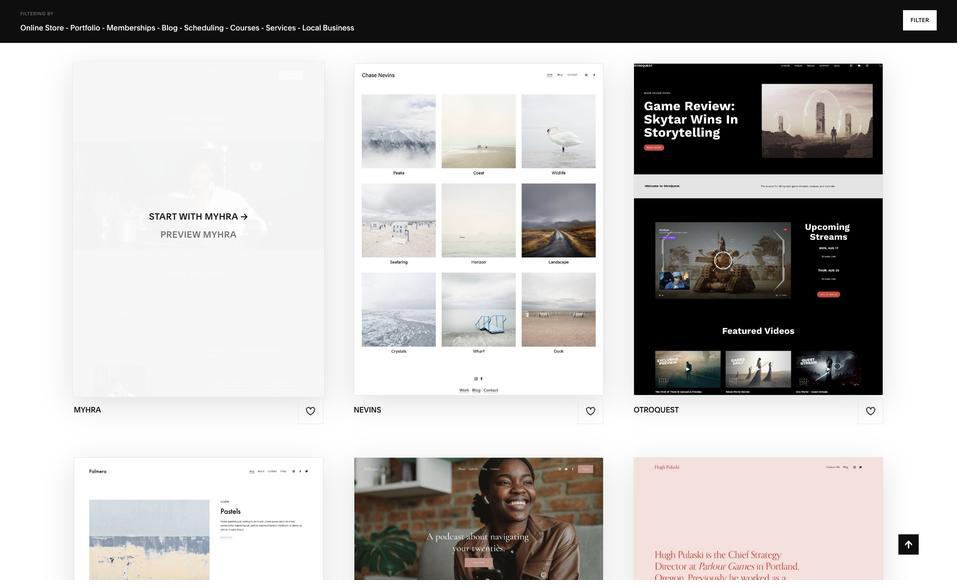 Task type: describe. For each thing, give the bounding box(es) containing it.
1 - from the left
[[66, 23, 69, 32]]

preview for preview otroquest
[[710, 230, 750, 240]]

2 - from the left
[[102, 23, 105, 32]]

portfolio
[[70, 23, 100, 32]]

paloma image
[[355, 458, 603, 581]]

preview for preview nevins
[[441, 230, 481, 240]]

blog
[[162, 23, 178, 32]]

2 vertical spatial nevins
[[354, 405, 382, 415]]

services
[[266, 23, 296, 32]]

otroquest image
[[635, 64, 883, 396]]

add otroquest to your favorites list image
[[866, 407, 876, 417]]

start with otroquest button
[[698, 204, 820, 230]]

preview nevins link
[[441, 222, 517, 248]]

preview myhra
[[161, 230, 237, 240]]

start with otroquest
[[698, 212, 810, 222]]

with for myhra
[[179, 212, 203, 222]]

nevins image
[[355, 64, 603, 396]]

myhra image
[[73, 62, 324, 397]]

with for otroquest
[[728, 212, 752, 222]]

start with nevins
[[429, 212, 519, 222]]

by
[[47, 11, 54, 16]]

1 vertical spatial nevins
[[483, 230, 517, 240]]

business
[[323, 23, 355, 32]]

with for nevins
[[459, 212, 483, 222]]

local
[[302, 23, 321, 32]]

preview otroquest
[[710, 230, 808, 240]]

memberships
[[107, 23, 155, 32]]

add myhra to your favorites list image
[[306, 407, 316, 417]]



Task type: locate. For each thing, give the bounding box(es) containing it.
4 - from the left
[[180, 23, 183, 32]]

2 horizontal spatial with
[[728, 212, 752, 222]]

filter button
[[904, 10, 938, 30]]

1 horizontal spatial start
[[429, 212, 457, 222]]

online store - portfolio - memberships - blog - scheduling - courses - services - local business
[[20, 23, 355, 32]]

- right blog
[[180, 23, 183, 32]]

1 vertical spatial otroquest
[[752, 230, 808, 240]]

2 vertical spatial myhra
[[74, 405, 101, 415]]

2 horizontal spatial preview
[[710, 230, 750, 240]]

preview otroquest link
[[710, 222, 808, 248]]

2 vertical spatial otroquest
[[634, 405, 679, 415]]

otroquest inside button
[[754, 212, 810, 222]]

myhra inside button
[[205, 212, 238, 222]]

2 with from the left
[[459, 212, 483, 222]]

6 - from the left
[[261, 23, 264, 32]]

5 - from the left
[[226, 23, 229, 32]]

1 with from the left
[[179, 212, 203, 222]]

start for preview otroquest
[[698, 212, 726, 222]]

nevins
[[485, 212, 519, 222], [483, 230, 517, 240], [354, 405, 382, 415]]

with up preview otroquest
[[728, 212, 752, 222]]

start for preview nevins
[[429, 212, 457, 222]]

with up the preview nevins at top
[[459, 212, 483, 222]]

0 horizontal spatial preview
[[161, 230, 201, 240]]

2 horizontal spatial start
[[698, 212, 726, 222]]

preview down start with myhra on the top left
[[161, 230, 201, 240]]

preview for preview myhra
[[161, 230, 201, 240]]

start with myhra button
[[149, 204, 248, 230]]

- right store
[[66, 23, 69, 32]]

filtering by
[[20, 11, 54, 16]]

1 horizontal spatial with
[[459, 212, 483, 222]]

3 with from the left
[[728, 212, 752, 222]]

start
[[149, 212, 177, 222], [429, 212, 457, 222], [698, 212, 726, 222]]

online
[[20, 23, 43, 32]]

1 preview from the left
[[161, 230, 201, 240]]

7 - from the left
[[298, 23, 301, 32]]

add nevins to your favorites list image
[[586, 407, 596, 417]]

preview myhra link
[[161, 222, 237, 248]]

start with myhra
[[149, 212, 238, 222]]

0 horizontal spatial start
[[149, 212, 177, 222]]

-
[[66, 23, 69, 32], [102, 23, 105, 32], [157, 23, 160, 32], [180, 23, 183, 32], [226, 23, 229, 32], [261, 23, 264, 32], [298, 23, 301, 32]]

back to top image
[[904, 540, 914, 550]]

0 vertical spatial otroquest
[[754, 212, 810, 222]]

otroquest
[[754, 212, 810, 222], [752, 230, 808, 240], [634, 405, 679, 415]]

with inside button
[[728, 212, 752, 222]]

myhra
[[205, 212, 238, 222], [203, 230, 237, 240], [74, 405, 101, 415]]

filter
[[911, 17, 930, 24]]

start for preview myhra
[[149, 212, 177, 222]]

0 horizontal spatial with
[[179, 212, 203, 222]]

1 horizontal spatial preview
[[441, 230, 481, 240]]

3 start from the left
[[698, 212, 726, 222]]

- left local
[[298, 23, 301, 32]]

- right portfolio
[[102, 23, 105, 32]]

with up preview myhra
[[179, 212, 203, 222]]

store
[[45, 23, 64, 32]]

preview nevins
[[441, 230, 517, 240]]

2 start from the left
[[429, 212, 457, 222]]

1 vertical spatial myhra
[[203, 230, 237, 240]]

courses
[[230, 23, 260, 32]]

2 preview from the left
[[441, 230, 481, 240]]

nevins inside button
[[485, 212, 519, 222]]

3 preview from the left
[[710, 230, 750, 240]]

- left "courses"
[[226, 23, 229, 32]]

scheduling
[[184, 23, 224, 32]]

0 vertical spatial myhra
[[205, 212, 238, 222]]

3 - from the left
[[157, 23, 160, 32]]

1 start from the left
[[149, 212, 177, 222]]

- left blog
[[157, 23, 160, 32]]

with
[[179, 212, 203, 222], [459, 212, 483, 222], [728, 212, 752, 222]]

pulaski image
[[635, 458, 883, 581]]

start inside button
[[698, 212, 726, 222]]

filtering
[[20, 11, 46, 16]]

preview down start with nevins
[[441, 230, 481, 240]]

preview
[[161, 230, 201, 240], [441, 230, 481, 240], [710, 230, 750, 240]]

start with nevins button
[[429, 204, 529, 230]]

palmera image
[[74, 458, 323, 581]]

- right "courses"
[[261, 23, 264, 32]]

0 vertical spatial nevins
[[485, 212, 519, 222]]

preview down start with otroquest
[[710, 230, 750, 240]]



Task type: vqa. For each thing, say whether or not it's contained in the screenshot.
best-
no



